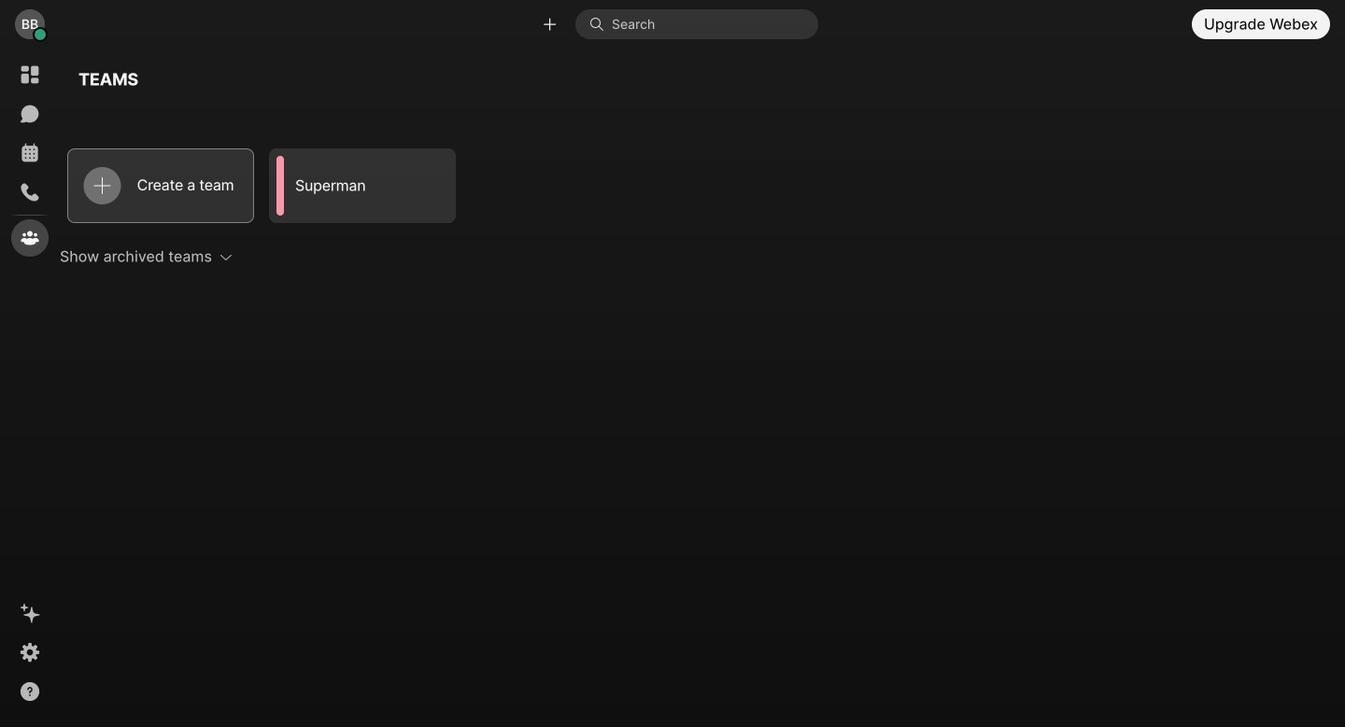 Task type: locate. For each thing, give the bounding box(es) containing it.
create new team image
[[94, 177, 111, 194]]

navigation
[[0, 49, 60, 728]]

teams list list
[[60, 141, 1316, 231]]



Task type: vqa. For each thing, say whether or not it's contained in the screenshot.
Teams list list
yes



Task type: describe. For each thing, give the bounding box(es) containing it.
show archived teams image
[[220, 250, 233, 263]]

webex tab list
[[11, 56, 49, 257]]



